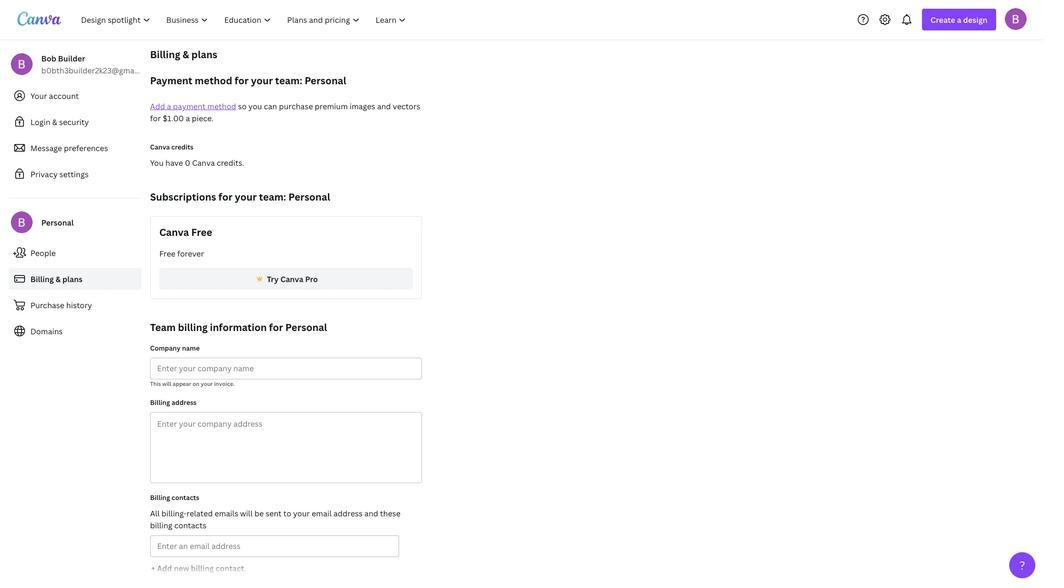 Task type: describe. For each thing, give the bounding box(es) containing it.
for right "information"
[[269, 321, 283, 334]]

piece.
[[192, 113, 214, 123]]

preferences
[[64, 143, 108, 153]]

0 vertical spatial add
[[150, 101, 165, 111]]

+
[[151, 564, 155, 574]]

credits.
[[217, 158, 244, 168]]

people link
[[9, 242, 141, 264]]

team billing information for personal
[[150, 321, 327, 334]]

company
[[150, 344, 181, 353]]

so you can purchase premium images and vectors for $1.00 a piece.
[[150, 101, 421, 123]]

emails
[[215, 509, 238, 519]]

canva inside button
[[281, 274, 304, 284]]

free forever
[[159, 248, 204, 259]]

0 vertical spatial method
[[195, 74, 232, 87]]

billing-
[[162, 509, 187, 519]]

billing inside button
[[191, 564, 214, 574]]

have
[[166, 158, 183, 168]]

to
[[284, 509, 291, 519]]

purchase
[[279, 101, 313, 111]]

and inside all billing-related emails will be sent to your email address and these billing contacts
[[365, 509, 379, 519]]

these
[[380, 509, 401, 519]]

settings
[[59, 169, 89, 179]]

login & security link
[[9, 111, 141, 133]]

on
[[193, 380, 200, 388]]

canva up free forever
[[159, 226, 189, 239]]

billing address
[[150, 398, 197, 407]]

your account link
[[9, 85, 141, 107]]

canva right 0
[[192, 158, 215, 168]]

0 vertical spatial contacts
[[172, 493, 199, 502]]

pro
[[305, 274, 318, 284]]

payment
[[173, 101, 206, 111]]

address inside all billing-related emails will be sent to your email address and these billing contacts
[[334, 509, 363, 519]]

be
[[255, 509, 264, 519]]

0 horizontal spatial address
[[172, 398, 197, 407]]

domains
[[30, 326, 63, 337]]

a inside so you can purchase premium images and vectors for $1.00 a piece.
[[186, 113, 190, 123]]

canva free
[[159, 226, 212, 239]]

this
[[150, 380, 161, 388]]

login
[[30, 117, 50, 127]]

$1.00
[[163, 113, 184, 123]]

all
[[150, 509, 160, 519]]

all billing-related emails will be sent to your email address and these billing contacts
[[150, 509, 401, 531]]

0 vertical spatial team:
[[275, 74, 303, 87]]

so
[[238, 101, 247, 111]]

payment method for your team: personal
[[150, 74, 347, 87]]

subscriptions for your team: personal
[[150, 190, 330, 204]]

canva up the you at the top of page
[[150, 142, 170, 151]]

contacts inside all billing-related emails will be sent to your email address and these billing contacts
[[174, 521, 207, 531]]

1 vertical spatial free
[[159, 248, 175, 259]]

email
[[312, 509, 332, 519]]

create a design button
[[923, 9, 997, 30]]

message preferences link
[[9, 137, 141, 159]]

account
[[49, 91, 79, 101]]

purchase history
[[30, 300, 92, 310]]

+ add new billing contact button
[[150, 558, 245, 580]]

vectors
[[393, 101, 421, 111]]

1 vertical spatial method
[[208, 101, 236, 111]]

can
[[264, 101, 277, 111]]

billing contacts
[[150, 493, 199, 502]]

privacy settings link
[[9, 163, 141, 185]]

try canva pro
[[267, 274, 318, 284]]

builder
[[58, 53, 85, 63]]

billing down people
[[30, 274, 54, 284]]

domains link
[[9, 321, 141, 342]]

premium
[[315, 101, 348, 111]]

your right the 'on'
[[201, 380, 213, 388]]

for inside so you can purchase premium images and vectors for $1.00 a piece.
[[150, 113, 161, 123]]

your
[[30, 91, 47, 101]]

login & security
[[30, 117, 89, 127]]



Task type: vqa. For each thing, say whether or not it's contained in the screenshot.
'+ Add New Billing Contact'
yes



Task type: locate. For each thing, give the bounding box(es) containing it.
and
[[377, 101, 391, 111], [365, 509, 379, 519]]

a for payment
[[167, 101, 171, 111]]

your inside all billing-related emails will be sent to your email address and these billing contacts
[[293, 509, 310, 519]]

address down appear
[[172, 398, 197, 407]]

1 vertical spatial plans
[[62, 274, 83, 284]]

images
[[350, 101, 375, 111]]

0 vertical spatial billing & plans
[[150, 48, 218, 61]]

add right +
[[157, 564, 172, 574]]

? button
[[1010, 553, 1036, 579]]

payment
[[150, 74, 193, 87]]

for down credits.
[[219, 190, 233, 204]]

Enter your company name text field
[[157, 359, 415, 379]]

message
[[30, 143, 62, 153]]

billing
[[178, 321, 208, 334], [150, 521, 173, 531], [191, 564, 214, 574]]

1 horizontal spatial will
[[240, 509, 253, 519]]

b0bth3builder2k23@gmail.com
[[41, 65, 157, 75]]

1 horizontal spatial a
[[186, 113, 190, 123]]

billing & plans up payment
[[150, 48, 218, 61]]

a for design
[[958, 14, 962, 25]]

contact
[[216, 564, 244, 574]]

& inside login & security link
[[52, 117, 57, 127]]

name
[[182, 344, 200, 353]]

free
[[191, 226, 212, 239], [159, 248, 175, 259]]

purchase
[[30, 300, 64, 310]]

method
[[195, 74, 232, 87], [208, 101, 236, 111]]

free up forever
[[191, 226, 212, 239]]

1 horizontal spatial billing & plans
[[150, 48, 218, 61]]

new
[[174, 564, 189, 574]]

2 vertical spatial billing
[[191, 564, 214, 574]]

1 horizontal spatial plans
[[192, 48, 218, 61]]

your right to
[[293, 509, 310, 519]]

and right images
[[377, 101, 391, 111]]

1 vertical spatial address
[[334, 509, 363, 519]]

history
[[66, 300, 92, 310]]

0 horizontal spatial billing & plans
[[30, 274, 83, 284]]

0 vertical spatial billing
[[178, 321, 208, 334]]

0 horizontal spatial free
[[159, 248, 175, 259]]

& for login & security link
[[52, 117, 57, 127]]

for
[[235, 74, 249, 87], [150, 113, 161, 123], [219, 190, 233, 204], [269, 321, 283, 334]]

your down credits.
[[235, 190, 257, 204]]

this will appear on your invoice.
[[150, 380, 235, 388]]

contacts down related
[[174, 521, 207, 531]]

and left the "these"
[[365, 509, 379, 519]]

billing right new
[[191, 564, 214, 574]]

1 vertical spatial add
[[157, 564, 172, 574]]

2 vertical spatial a
[[186, 113, 190, 123]]

invoice.
[[214, 380, 235, 388]]

create a design
[[931, 14, 988, 25]]

will right this at the left bottom of the page
[[162, 380, 172, 388]]

your
[[251, 74, 273, 87], [235, 190, 257, 204], [201, 380, 213, 388], [293, 509, 310, 519]]

canva
[[150, 142, 170, 151], [192, 158, 215, 168], [159, 226, 189, 239], [281, 274, 304, 284]]

canva credits
[[150, 142, 194, 151]]

billing down all
[[150, 521, 173, 531]]

1 vertical spatial billing
[[150, 521, 173, 531]]

method left "so"
[[208, 101, 236, 111]]

1 vertical spatial &
[[52, 117, 57, 127]]

0 vertical spatial will
[[162, 380, 172, 388]]

you have 0 canva credits.
[[150, 158, 244, 168]]

+ add new billing contact
[[151, 564, 244, 574]]

& right 'login'
[[52, 117, 57, 127]]

& for billing & plans link
[[56, 274, 61, 284]]

a up "$1.00"
[[167, 101, 171, 111]]

bob builder image
[[1006, 8, 1027, 30]]

plans up payment
[[192, 48, 218, 61]]

team
[[150, 321, 176, 334]]

contacts up billing-
[[172, 493, 199, 502]]

related
[[187, 509, 213, 519]]

subscriptions
[[150, 190, 216, 204]]

contacts
[[172, 493, 199, 502], [174, 521, 207, 531]]

2 vertical spatial &
[[56, 274, 61, 284]]

free left forever
[[159, 248, 175, 259]]

and inside so you can purchase premium images and vectors for $1.00 a piece.
[[377, 101, 391, 111]]

0 vertical spatial plans
[[192, 48, 218, 61]]

1 horizontal spatial address
[[334, 509, 363, 519]]

billing & plans link
[[9, 268, 141, 290]]

message preferences
[[30, 143, 108, 153]]

privacy
[[30, 169, 58, 179]]

billing up all
[[150, 493, 170, 502]]

a inside dropdown button
[[958, 14, 962, 25]]

sent
[[266, 509, 282, 519]]

address
[[172, 398, 197, 407], [334, 509, 363, 519]]

try
[[267, 274, 279, 284]]

& up purchase history
[[56, 274, 61, 284]]

appear
[[173, 380, 191, 388]]

information
[[210, 321, 267, 334]]

add inside button
[[157, 564, 172, 574]]

0 vertical spatial a
[[958, 14, 962, 25]]

forever
[[177, 248, 204, 259]]

credits
[[171, 142, 194, 151]]

will
[[162, 380, 172, 388], [240, 509, 253, 519]]

Enter an email address text field
[[157, 537, 392, 557]]

security
[[59, 117, 89, 127]]

your account
[[30, 91, 79, 101]]

add up "$1.00"
[[150, 101, 165, 111]]

1 vertical spatial team:
[[259, 190, 286, 204]]

design
[[964, 14, 988, 25]]

your up you
[[251, 74, 273, 87]]

people
[[30, 248, 56, 258]]

you
[[150, 158, 164, 168]]

1 horizontal spatial free
[[191, 226, 212, 239]]

billing down this at the left bottom of the page
[[150, 398, 170, 407]]

billing up "name"
[[178, 321, 208, 334]]

0 horizontal spatial will
[[162, 380, 172, 388]]

a
[[958, 14, 962, 25], [167, 101, 171, 111], [186, 113, 190, 123]]

create
[[931, 14, 956, 25]]

you
[[249, 101, 262, 111]]

top level navigation element
[[74, 9, 415, 30]]

method up add a payment method
[[195, 74, 232, 87]]

0 vertical spatial &
[[183, 48, 189, 61]]

team:
[[275, 74, 303, 87], [259, 190, 286, 204]]

for up "so"
[[235, 74, 249, 87]]

1 vertical spatial contacts
[[174, 521, 207, 531]]

for left "$1.00"
[[150, 113, 161, 123]]

0 vertical spatial and
[[377, 101, 391, 111]]

billing inside all billing-related emails will be sent to your email address and these billing contacts
[[150, 521, 173, 531]]

canva right try
[[281, 274, 304, 284]]

1 vertical spatial will
[[240, 509, 253, 519]]

a down payment
[[186, 113, 190, 123]]

2 horizontal spatial a
[[958, 14, 962, 25]]

privacy settings
[[30, 169, 89, 179]]

1 vertical spatial billing & plans
[[30, 274, 83, 284]]

0 vertical spatial address
[[172, 398, 197, 407]]

1 vertical spatial a
[[167, 101, 171, 111]]

1 vertical spatial and
[[365, 509, 379, 519]]

bob
[[41, 53, 56, 63]]

plans down people link
[[62, 274, 83, 284]]

billing & plans up purchase history
[[30, 274, 83, 284]]

a left design at the right of the page
[[958, 14, 962, 25]]

& inside billing & plans link
[[56, 274, 61, 284]]

try canva pro button
[[159, 268, 413, 290]]

bob builder b0bth3builder2k23@gmail.com
[[41, 53, 157, 75]]

purchase history link
[[9, 294, 141, 316]]

billing up payment
[[150, 48, 180, 61]]

&
[[183, 48, 189, 61], [52, 117, 57, 127], [56, 274, 61, 284]]

company name
[[150, 344, 200, 353]]

personal
[[305, 74, 347, 87], [289, 190, 330, 204], [41, 217, 74, 228], [286, 321, 327, 334]]

& up payment
[[183, 48, 189, 61]]

address right email
[[334, 509, 363, 519]]

?
[[1020, 558, 1026, 574]]

billing & plans
[[150, 48, 218, 61], [30, 274, 83, 284]]

0
[[185, 158, 190, 168]]

Enter your company address text field
[[151, 413, 422, 483]]

add a payment method link
[[150, 101, 236, 111]]

will inside all billing-related emails will be sent to your email address and these billing contacts
[[240, 509, 253, 519]]

0 vertical spatial free
[[191, 226, 212, 239]]

0 horizontal spatial plans
[[62, 274, 83, 284]]

add a payment method
[[150, 101, 236, 111]]

will left be
[[240, 509, 253, 519]]

0 horizontal spatial a
[[167, 101, 171, 111]]

add
[[150, 101, 165, 111], [157, 564, 172, 574]]



